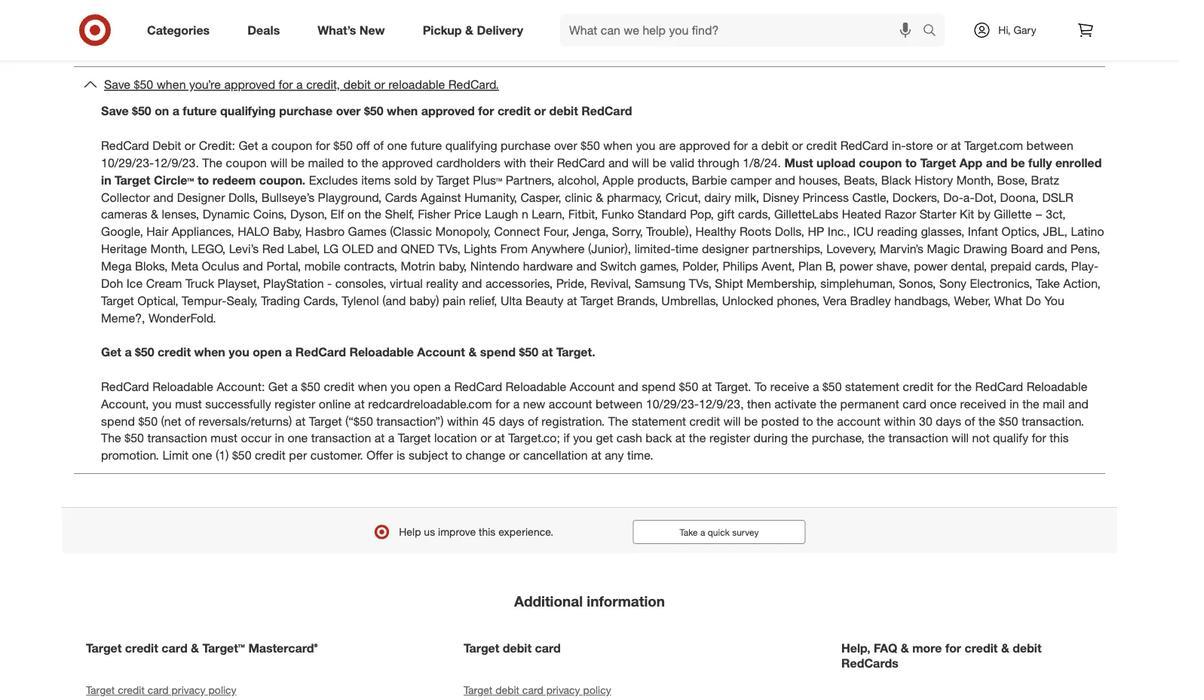 Task type: vqa. For each thing, say whether or not it's contained in the screenshot.
'open' inside the RedCard Reloadable Account: Get a $50 credit when you open a RedCard Reloadable Account and spend $50 at Target. To receive a $50 statement credit for the RedCard Reloadable Account, you must successfully register online at redcardreloadable.com for a new account between 10/29/23-12/9/23, then activate the permanent card once received in the mail and spend $50 (net of reversals/returns) at Target ("$50 transaction") within 45 days of registration. The statement credit will be posted to the account within 30 days of the $50 transaction. The $50 transaction must occur in one transaction at a Target location or at Target.co; if you get cash back at the register during the purchase, the transaction will not qualify for this promotion. Limit one (1) $50 credit per customer. Offer is subject to change or cancellation at any time.
yes



Task type: locate. For each thing, give the bounding box(es) containing it.
redcard left debit
[[101, 139, 149, 153]]

1 horizontal spatial must
[[211, 432, 238, 446]]

this down transaction.
[[1050, 432, 1070, 446]]

0 vertical spatial this
[[1050, 432, 1070, 446]]

redcard.
[[449, 78, 499, 93]]

reward up discontinue
[[752, 24, 789, 39]]

1 horizontal spatial rules
[[841, 24, 868, 39]]

for down redcard.
[[479, 104, 494, 119]]

and down parts
[[677, 42, 698, 56]]

time. down "gary"
[[1024, 42, 1050, 56]]

2 vertical spatial spend
[[101, 414, 135, 429]]

0 vertical spatial dolls,
[[229, 190, 258, 205]]

card for target debit card privacy policy
[[523, 684, 544, 698]]

weber,
[[955, 294, 992, 308]]

playground,
[[318, 190, 382, 205]]

future inside redcard debit or credit: get a coupon for $50 off of one future qualifying purchase over $50 when you are approved for a debit or credit redcard in-store or at target.com between 10/29/23-12/9/23. the coupon will be mailed to the approved cardholders with their redcard and will be valid through 1/8/24.
[[411, 139, 442, 153]]

2 horizontal spatial transaction
[[889, 432, 949, 446]]

spend
[[480, 346, 516, 360], [642, 380, 676, 395], [101, 414, 135, 429]]

2 policy from the left
[[584, 684, 612, 698]]

target inside target credit card privacy policy link
[[86, 684, 115, 698]]

apple
[[603, 173, 634, 188]]

1 vertical spatial by
[[421, 173, 434, 188]]

1 reward from the left
[[193, 24, 230, 39]]

be inside redcard reloadable account: get a $50 credit when you open a redcard reloadable account and spend $50 at target. to receive a $50 statement credit for the redcard reloadable account, you must successfully register online at redcardreloadable.com for a new account between 10/29/23-12/9/23, then activate the permanent card once received in the mail and spend $50 (net of reversals/returns) at target ("$50 transaction") within 45 days of registration. the statement credit will be posted to the account within 30 days of the $50 transaction. the $50 transaction must occur in one transaction at a target location or at target.co; if you get cash back at the register during the purchase, the transaction will not qualify for this promotion. limit one (1) $50 credit per customer. offer is subject to change or cancellation at any time.
[[745, 414, 758, 429]]

fully
[[1029, 156, 1053, 171]]

spend down account,
[[101, 414, 135, 429]]

search
[[917, 24, 953, 39]]

open inside redcard reloadable account: get a $50 credit when you open a redcard reloadable account and spend $50 at target. to receive a $50 statement credit for the redcard reloadable account, you must successfully register online at redcardreloadable.com for a new account between 10/29/23-12/9/23, then activate the permanent card once received in the mail and spend $50 (net of reversals/returns) at target ("$50 transaction") within 45 days of registration. the statement credit will be posted to the account within 30 days of the $50 transaction. the $50 transaction must occur in one transaction at a target location or at target.co; if you get cash back at the register during the purchase, the transaction will not qualify for this promotion. limit one (1) $50 credit per customer. offer is subject to change or cancellation at any time.
[[414, 380, 441, 395]]

between up fully
[[1027, 139, 1074, 153]]

lego,
[[191, 242, 226, 257]]

optics,
[[1002, 225, 1040, 240]]

2 horizontal spatial in
[[1010, 397, 1020, 412]]

1 days from the left
[[499, 414, 525, 429]]

by right kit
[[978, 208, 991, 222]]

handbags,
[[895, 294, 951, 308]]

1 vertical spatial cards,
[[1036, 259, 1068, 274]]

redcard up alcohol,
[[557, 156, 605, 171]]

is down delivery
[[501, 42, 509, 56]]

card inside redcard reloadable account: get a $50 credit when you open a redcard reloadable account and spend $50 at target. to receive a $50 statement credit for the redcard reloadable account, you must successfully register online at redcardreloadable.com for a new account between 10/29/23-12/9/23, then activate the permanent card once received in the mail and spend $50 (net of reversals/returns) at target ("$50 transaction") within 45 days of registration. the statement credit will be posted to the account within 30 days of the $50 transaction. the $50 transaction must occur in one transaction at a target location or at target.co; if you get cash back at the register during the purchase, the transaction will not qualify for this promotion. limit one (1) $50 credit per customer. offer is subject to change or cancellation at any time.
[[903, 397, 927, 412]]

1 vertical spatial future
[[411, 139, 442, 153]]

one
[[387, 139, 408, 153], [288, 432, 308, 446], [192, 449, 212, 464]]

spend down ulta
[[480, 346, 516, 360]]

any inside redcard reloadable account: get a $50 credit when you open a redcard reloadable account and spend $50 at target. to receive a $50 statement credit for the redcard reloadable account, you must successfully register online at redcardreloadable.com for a new account between 10/29/23-12/9/23, then activate the permanent card once received in the mail and spend $50 (net of reversals/returns) at target ("$50 transaction") within 45 days of registration. the statement credit will be posted to the account within 30 days of the $50 transaction. the $50 transaction must occur in one transaction at a target location or at target.co; if you get cash back at the register during the purchase, the transaction will not qualify for this promotion. limit one (1) $50 credit per customer. offer is subject to change or cancellation at any time.
[[605, 449, 624, 464]]

healthy
[[696, 225, 737, 240]]

card for target debit card
[[535, 641, 561, 656]]

debit inside dropdown button
[[344, 78, 371, 93]]

month, down hair
[[151, 242, 188, 257]]

on right elf
[[348, 208, 361, 222]]

days down once
[[936, 414, 962, 429]]

redcards
[[842, 657, 899, 671]]

hp
[[808, 225, 825, 240]]

reloadable
[[350, 346, 414, 360], [153, 380, 213, 395], [506, 380, 567, 395], [1027, 380, 1088, 395]]

help,
[[842, 641, 871, 656]]

1 horizontal spatial account
[[838, 414, 881, 429]]

card inside target credit card privacy policy link
[[148, 684, 169, 698]]

registration.
[[542, 414, 605, 429]]

0 vertical spatial account
[[549, 397, 593, 412]]

1 horizontal spatial this
[[1050, 432, 1070, 446]]

card down target credit card & target™ mastercard®
[[148, 684, 169, 698]]

0 horizontal spatial the
[[101, 432, 121, 446]]

clinic
[[565, 190, 593, 205]]

2 vertical spatial is
[[397, 449, 406, 464]]

10/29/23- up collector
[[101, 156, 154, 171]]

0 horizontal spatial target.
[[557, 346, 596, 360]]

1 horizontal spatial purchase
[[501, 139, 551, 153]]

2 horizontal spatial spend
[[642, 380, 676, 395]]

time. inside if any part of the reward program rules is found to be void or unenforceable under applicable law, all other parts of these reward program rules will still apply. we may delay or waive enforcing any of our rights or remedies without losing them. this program is offered by target corporation, and we can discontinue or alter the terms of the program at any time.
[[1024, 42, 1050, 56]]

to up the losing
[[358, 24, 369, 39]]

1 policy from the left
[[209, 684, 237, 698]]

a up coupon.
[[262, 139, 268, 153]]

roots
[[740, 225, 772, 240]]

0 vertical spatial take
[[1037, 277, 1061, 291]]

cardholders
[[437, 156, 501, 171]]

power down magic
[[915, 259, 948, 274]]

1 horizontal spatial get
[[239, 139, 258, 153]]

0 horizontal spatial one
[[192, 449, 212, 464]]

approved down rights at top
[[224, 78, 275, 93]]

information
[[587, 593, 665, 611]]

0 vertical spatial open
[[253, 346, 282, 360]]

0 vertical spatial must
[[175, 397, 202, 412]]

occur
[[241, 432, 272, 446]]

0 horizontal spatial between
[[596, 397, 643, 412]]

cameras
[[101, 208, 147, 222]]

1 vertical spatial dolls,
[[775, 225, 805, 240]]

2 horizontal spatial by
[[978, 208, 991, 222]]

redcard debit or credit: get a coupon for $50 off of one future qualifying purchase over $50 when you are approved for a debit or credit redcard in-store or at target.com between 10/29/23-12/9/23. the coupon will be mailed to the approved cardholders with their redcard and will be valid through 1/8/24.
[[101, 139, 1074, 171]]

games
[[348, 225, 387, 240]]

1 horizontal spatial policy
[[584, 684, 612, 698]]

2 horizontal spatial the
[[609, 414, 629, 429]]

take inside "button"
[[680, 527, 698, 539]]

0 horizontal spatial policy
[[209, 684, 237, 698]]

take a quick survey
[[680, 527, 759, 539]]

0 vertical spatial cards,
[[739, 208, 771, 222]]

or down target.co; on the bottom of page
[[509, 449, 520, 464]]

lg
[[323, 242, 339, 257]]

n
[[522, 208, 529, 222]]

dynamic
[[203, 208, 250, 222]]

0 vertical spatial purchase
[[279, 104, 333, 119]]

2 days from the left
[[936, 414, 962, 429]]

you left are
[[636, 139, 656, 153]]

nintendo
[[471, 259, 520, 274]]

1 horizontal spatial between
[[1027, 139, 1074, 153]]

redcard
[[582, 104, 633, 119], [101, 139, 149, 153], [841, 139, 889, 153], [557, 156, 605, 171], [296, 346, 346, 360], [101, 380, 149, 395], [454, 380, 503, 395], [976, 380, 1024, 395]]

is
[[312, 24, 321, 39], [501, 42, 509, 56], [397, 449, 406, 464]]

online
[[319, 397, 351, 412]]

a inside save $50 when you're approved for a credit, debit or reloadable redcard. dropdown button
[[297, 78, 303, 93]]

when inside redcard debit or credit: get a coupon for $50 off of one future qualifying purchase over $50 when you are approved for a debit or credit redcard in-store or at target.com between 10/29/23-12/9/23. the coupon will be mailed to the approved cardholders with their redcard and will be valid through 1/8/24.
[[604, 139, 633, 153]]

the inside redcard debit or credit: get a coupon for $50 off of one future qualifying purchase over $50 when you are approved for a debit or credit redcard in-store or at target.com between 10/29/23-12/9/23. the coupon will be mailed to the approved cardholders with their redcard and will be valid through 1/8/24.
[[202, 156, 223, 171]]

any down "delay"
[[1002, 42, 1021, 56]]

one up the per
[[288, 432, 308, 446]]

heritage
[[101, 242, 147, 257]]

0 horizontal spatial account
[[417, 346, 465, 360]]

1 horizontal spatial dolls,
[[775, 225, 805, 240]]

rules
[[282, 24, 309, 39], [841, 24, 868, 39]]

tvs, down polder,
[[689, 277, 712, 291]]

the inside the excludes items sold by target plus™ partners, alcohol, apple products, barbie camper and houses, beats, black history month, bose, bratz collector and designer dolls, bullseye's playground, cards against humanity, casper, clinic & pharmacy, cricut, dairy milk, disney princess castle, dockers, do-a-dot, doona, dslr cameras & lenses, dynamic coins, dyson, elf on the shelf, fisher price laugh n learn, fitbit, funko standard pop, gift cards, gillettelabs heated razor starter kit by gillette – 3ct, google, hair appliances, halo baby, hasbro games (classic monopoly, connect four, jenga, sorry, trouble), healthy roots dolls, hp inc., icu reading glasses, infant optics, jbl, latino heritage month, lego, levi's red label, lg oled and qned tvs, lights from anywhere (junior), limited-time designer partnerships, lovevery, marvin's magic drawing board and pens, mega bloks, meta oculus and portal, mobile contracts, motrin baby, nintendo hardware and switch games, polder, philips avent, plan b, power shave, power dental, prepaid cards, play- doh ice cream truck playset, playstation - consoles, virtual reality and accessories, pride, revival, samsung tvs, shipt membership, simplehuman, sonos, sony electronics, take action, target optical, tempur-sealy, trading cards, tylenol (and baby) pain relief, ulta beauty at target brands, umbrellas, unlocked phones, vera bradley handbags, weber, what do you meme?, wonderfold.
[[365, 208, 382, 222]]

2 within from the left
[[885, 414, 916, 429]]

1 horizontal spatial statement
[[846, 380, 900, 395]]

0 horizontal spatial in
[[101, 173, 111, 188]]

connect
[[494, 225, 541, 240]]

approved
[[224, 78, 275, 93], [422, 104, 475, 119], [680, 139, 731, 153], [382, 156, 433, 171]]

hasbro
[[306, 225, 345, 240]]

bullseye's
[[262, 190, 315, 205]]

debit inside redcard debit or credit: get a coupon for $50 off of one future qualifying purchase over $50 when you are approved for a debit or credit redcard in-store or at target.com between 10/29/23-12/9/23. the coupon will be mailed to the approved cardholders with their redcard and will be valid through 1/8/24.
[[762, 139, 789, 153]]

reversals/returns)
[[199, 414, 292, 429]]

or up their
[[534, 104, 546, 119]]

0 horizontal spatial tvs,
[[438, 242, 461, 257]]

1 horizontal spatial tvs,
[[689, 277, 712, 291]]

playstation
[[263, 277, 324, 291]]

0 vertical spatial on
[[155, 104, 169, 119]]

between inside redcard reloadable account: get a $50 credit when you open a redcard reloadable account and spend $50 at target. to receive a $50 statement credit for the redcard reloadable account, you must successfully register online at redcardreloadable.com for a new account between 10/29/23-12/9/23, then activate the permanent card once received in the mail and spend $50 (net of reversals/returns) at target ("$50 transaction") within 45 days of registration. the statement credit will be posted to the account within 30 days of the $50 transaction. the $50 transaction must occur in one transaction at a target location or at target.co; if you get cash back at the register during the purchase, the transaction will not qualify for this promotion. limit one (1) $50 credit per customer. offer is subject to change or cancellation at any time.
[[596, 397, 643, 412]]

membership,
[[747, 277, 818, 291]]

statement up back on the right bottom of page
[[632, 414, 687, 429]]

portal,
[[267, 259, 301, 274]]

1 vertical spatial spend
[[642, 380, 676, 395]]

redcard down save $50 when you're approved for a credit, debit or reloadable redcard. dropdown button
[[582, 104, 633, 119]]

1 within from the left
[[447, 414, 479, 429]]

switch
[[601, 259, 637, 274]]

one right off
[[387, 139, 408, 153]]

1 vertical spatial account
[[838, 414, 881, 429]]

card up "target credit card privacy policy"
[[162, 641, 188, 656]]

at up app on the right of the page
[[951, 139, 962, 153]]

pickup & delivery link
[[410, 14, 542, 47]]

of right off
[[374, 139, 384, 153]]

or inside dropdown button
[[374, 78, 385, 93]]

1 horizontal spatial over
[[554, 139, 578, 153]]

1 horizontal spatial qualifying
[[446, 139, 498, 153]]

0 horizontal spatial qualifying
[[220, 104, 276, 119]]

sonos,
[[899, 277, 937, 291]]

2 vertical spatial get
[[268, 380, 288, 395]]

and up apple
[[609, 156, 629, 171]]

take inside the excludes items sold by target plus™ partners, alcohol, apple products, barbie camper and houses, beats, black history month, bose, bratz collector and designer dolls, bullseye's playground, cards against humanity, casper, clinic & pharmacy, cricut, dairy milk, disney princess castle, dockers, do-a-dot, doona, dslr cameras & lenses, dynamic coins, dyson, elf on the shelf, fisher price laugh n learn, fitbit, funko standard pop, gift cards, gillettelabs heated razor starter kit by gillette – 3ct, google, hair appliances, halo baby, hasbro games (classic monopoly, connect four, jenga, sorry, trouble), healthy roots dolls, hp inc., icu reading glasses, infant optics, jbl, latino heritage month, lego, levi's red label, lg oled and qned tvs, lights from anywhere (junior), limited-time designer partnerships, lovevery, marvin's magic drawing board and pens, mega bloks, meta oculus and portal, mobile contracts, motrin baby, nintendo hardware and switch games, polder, philips avent, plan b, power shave, power dental, prepaid cards, play- doh ice cream truck playset, playstation - consoles, virtual reality and accessories, pride, revival, samsung tvs, shipt membership, simplehuman, sonos, sony electronics, take action, target optical, tempur-sealy, trading cards, tylenol (and baby) pain relief, ulta beauty at target brands, umbrellas, unlocked phones, vera bradley handbags, weber, what do you meme?, wonderfold.
[[1037, 277, 1061, 291]]

and up relief,
[[462, 277, 482, 291]]

0 horizontal spatial register
[[275, 397, 316, 412]]

0 vertical spatial by
[[554, 42, 567, 56]]

take left quick
[[680, 527, 698, 539]]

dolls, down redeem
[[229, 190, 258, 205]]

0 vertical spatial time.
[[1024, 42, 1050, 56]]

0 vertical spatial target.
[[557, 346, 596, 360]]

0 horizontal spatial this
[[479, 526, 496, 539]]

0 horizontal spatial get
[[101, 346, 121, 360]]

3 transaction from the left
[[889, 432, 949, 446]]

starter
[[920, 208, 957, 222]]

What can we help you find? suggestions appear below search field
[[561, 14, 927, 47]]

when left you're
[[157, 78, 186, 93]]

1 horizontal spatial in
[[275, 432, 284, 446]]

target inside if any part of the reward program rules is found to be void or unenforceable under applicable law, all other parts of these reward program rules will still apply. we may delay or waive enforcing any of our rights or remedies without losing them. this program is offered by target corporation, and we can discontinue or alter the terms of the program at any time.
[[571, 42, 604, 56]]

at down may
[[988, 42, 999, 56]]

excludes items sold by target plus™ partners, alcohol, apple products, barbie camper and houses, beats, black history month, bose, bratz collector and designer dolls, bullseye's playground, cards against humanity, casper, clinic & pharmacy, cricut, dairy milk, disney princess castle, dockers, do-a-dot, doona, dslr cameras & lenses, dynamic coins, dyson, elf on the shelf, fisher price laugh n learn, fitbit, funko standard pop, gift cards, gillettelabs heated razor starter kit by gillette – 3ct, google, hair appliances, halo baby, hasbro games (classic monopoly, connect four, jenga, sorry, trouble), healthy roots dolls, hp inc., icu reading glasses, infant optics, jbl, latino heritage month, lego, levi's red label, lg oled and qned tvs, lights from anywhere (junior), limited-time designer partnerships, lovevery, marvin's magic drawing board and pens, mega bloks, meta oculus and portal, mobile contracts, motrin baby, nintendo hardware and switch games, polder, philips avent, plan b, power shave, power dental, prepaid cards, play- doh ice cream truck playset, playstation - consoles, virtual reality and accessories, pride, revival, samsung tvs, shipt membership, simplehuman, sonos, sony electronics, take action, target optical, tempur-sealy, trading cards, tylenol (and baby) pain relief, ulta beauty at target brands, umbrellas, unlocked phones, vera bradley handbags, weber, what do you meme?, wonderfold.
[[101, 173, 1105, 326]]

will up terms in the top right of the page
[[871, 24, 888, 39]]

save inside dropdown button
[[104, 78, 131, 93]]

1 vertical spatial the
[[609, 414, 629, 429]]

one left (1)
[[192, 449, 212, 464]]

appliances,
[[172, 225, 234, 240]]

and inside redcard debit or credit: get a coupon for $50 off of one future qualifying purchase over $50 when you are approved for a debit or credit redcard in-store or at target.com between 10/29/23-12/9/23. the coupon will be mailed to the approved cardholders with their redcard and will be valid through 1/8/24.
[[609, 156, 629, 171]]

1 horizontal spatial on
[[348, 208, 361, 222]]

–
[[1036, 208, 1043, 222]]

1 horizontal spatial power
[[915, 259, 948, 274]]

meme?,
[[101, 311, 145, 326]]

fitbit,
[[569, 208, 598, 222]]

jenga,
[[573, 225, 609, 240]]

card inside target debit card privacy policy link
[[523, 684, 544, 698]]

any down 'get'
[[605, 449, 624, 464]]

2 vertical spatial in
[[275, 432, 284, 446]]

12/9/23.
[[154, 156, 199, 171]]

this
[[1050, 432, 1070, 446], [479, 526, 496, 539]]

1 vertical spatial account
[[570, 380, 615, 395]]

0 vertical spatial save
[[104, 78, 131, 93]]

qualifying
[[220, 104, 276, 119], [446, 139, 498, 153]]

plus™
[[473, 173, 503, 188]]

0 vertical spatial spend
[[480, 346, 516, 360]]

a left 'credit,'
[[297, 78, 303, 93]]

tvs, up baby,
[[438, 242, 461, 257]]

0 vertical spatial one
[[387, 139, 408, 153]]

is inside redcard reloadable account: get a $50 credit when you open a redcard reloadable account and spend $50 at target. to receive a $50 statement credit for the redcard reloadable account, you must successfully register online at redcardreloadable.com for a new account between 10/29/23-12/9/23, then activate the permanent card once received in the mail and spend $50 (net of reversals/returns) at target ("$50 transaction") within 45 days of registration. the statement credit will be posted to the account within 30 days of the $50 transaction. the $50 transaction must occur in one transaction at a target location or at target.co; if you get cash back at the register during the purchase, the transaction will not qualify for this promotion. limit one (1) $50 credit per customer. offer is subject to change or cancellation at any time.
[[397, 449, 406, 464]]

to up designer
[[198, 173, 209, 188]]

0 vertical spatial between
[[1027, 139, 1074, 153]]

elf
[[331, 208, 344, 222]]

dolls, up partnerships, in the right top of the page
[[775, 225, 805, 240]]

contracts,
[[344, 259, 398, 274]]

target. up 12/9/23, at the right bottom of page
[[716, 380, 752, 395]]

of up we
[[705, 24, 716, 39]]

laugh
[[485, 208, 519, 222]]

dolls,
[[229, 190, 258, 205], [775, 225, 805, 240]]

1 vertical spatial register
[[710, 432, 751, 446]]

0 horizontal spatial over
[[336, 104, 361, 119]]

1 horizontal spatial spend
[[480, 346, 516, 360]]

1 horizontal spatial time.
[[1024, 42, 1050, 56]]

1 vertical spatial qualifying
[[446, 139, 498, 153]]

at down 'get'
[[592, 449, 602, 464]]

account:
[[217, 380, 265, 395]]

to inside redcard debit or credit: get a coupon for $50 off of one future qualifying purchase over $50 when you are approved for a debit or credit redcard in-store or at target.com between 10/29/23-12/9/23. the coupon will be mailed to the approved cardholders with their redcard and will be valid through 1/8/24.
[[348, 156, 358, 171]]

humanity,
[[465, 190, 518, 205]]

time. down cash on the bottom of page
[[628, 449, 654, 464]]

icu
[[854, 225, 874, 240]]

a right account: on the left bottom of the page
[[291, 380, 298, 395]]

of up not
[[965, 414, 976, 429]]

0 horizontal spatial reward
[[193, 24, 230, 39]]

card up the 30
[[903, 397, 927, 412]]

register down 12/9/23, at the right bottom of page
[[710, 432, 751, 446]]

must up (net
[[175, 397, 202, 412]]

baby)
[[410, 294, 439, 308]]

account up "redcardreloadable.com"
[[417, 346, 465, 360]]

target credit card privacy policy link
[[86, 675, 338, 701]]

privacy down target credit card & target™ mastercard®
[[172, 684, 206, 698]]

must up (1)
[[211, 432, 238, 446]]

more
[[913, 641, 943, 656]]

policy for debit
[[584, 684, 612, 698]]

purchase up with
[[501, 139, 551, 153]]

1 horizontal spatial 10/29/23-
[[646, 397, 699, 412]]

may
[[968, 24, 990, 39]]

promotion.
[[101, 449, 159, 464]]

2 vertical spatial the
[[101, 432, 121, 446]]

a down meme?,
[[125, 346, 132, 360]]

you right if
[[573, 432, 593, 446]]

of inside redcard debit or credit: get a coupon for $50 off of one future qualifying purchase over $50 when you are approved for a debit or credit redcard in-store or at target.com between 10/29/23-12/9/23. the coupon will be mailed to the approved cardholders with their redcard and will be valid through 1/8/24.
[[374, 139, 384, 153]]

card up target debit card privacy policy
[[535, 641, 561, 656]]

monopoly,
[[436, 225, 491, 240]]

pop,
[[690, 208, 714, 222]]

levi's
[[229, 242, 259, 257]]

10/29/23- up back on the right bottom of page
[[646, 397, 699, 412]]

if
[[564, 432, 570, 446]]

and inside if any part of the reward program rules is found to be void or unenforceable under applicable law, all other parts of these reward program rules will still apply. we may delay or waive enforcing any of our rights or remedies without losing them. this program is offered by target corporation, and we can discontinue or alter the terms of the program at any time.
[[677, 42, 698, 56]]

we
[[947, 24, 964, 39]]

program up "alter"
[[793, 24, 838, 39]]

card for target credit card & target™ mastercard®
[[162, 641, 188, 656]]

2 horizontal spatial coupon
[[859, 156, 903, 171]]

corporation,
[[607, 42, 674, 56]]

or up save $50 on a future qualifying purchase over $50 when approved for credit or debit redcard
[[374, 78, 385, 93]]

1 horizontal spatial days
[[936, 414, 962, 429]]

0 vertical spatial 10/29/23-
[[101, 156, 154, 171]]

by inside if any part of the reward program rules is found to be void or unenforceable under applicable law, all other parts of these reward program rules will still apply. we may delay or waive enforcing any of our rights or remedies without losing them. this program is offered by target corporation, and we can discontinue or alter the terms of the program at any time.
[[554, 42, 567, 56]]

card for target credit card privacy policy
[[148, 684, 169, 698]]

0 horizontal spatial days
[[499, 414, 525, 429]]

1 horizontal spatial within
[[885, 414, 916, 429]]

0 vertical spatial the
[[202, 156, 223, 171]]

1 vertical spatial over
[[554, 139, 578, 153]]

experience.
[[499, 526, 554, 539]]

1 horizontal spatial month,
[[957, 173, 994, 188]]

losing
[[357, 42, 389, 56]]

debit
[[153, 139, 181, 153]]

1 horizontal spatial take
[[1037, 277, 1061, 291]]

must
[[785, 156, 814, 171]]

when inside dropdown button
[[157, 78, 186, 93]]

1 horizontal spatial future
[[411, 139, 442, 153]]

search button
[[917, 14, 953, 50]]

transaction up limit
[[147, 432, 207, 446]]

to down 'activate'
[[803, 414, 814, 429]]

one inside redcard debit or credit: get a coupon for $50 off of one future qualifying purchase over $50 when you are approved for a debit or credit redcard in-store or at target.com between 10/29/23-12/9/23. the coupon will be mailed to the approved cardholders with their redcard and will be valid through 1/8/24.
[[387, 139, 408, 153]]

then
[[748, 397, 772, 412]]

excludes
[[309, 173, 358, 188]]

for up "mailed"
[[316, 139, 330, 153]]

off
[[356, 139, 370, 153]]

1 vertical spatial is
[[501, 42, 509, 56]]

account down permanent
[[838, 414, 881, 429]]

1 rules from the left
[[282, 24, 309, 39]]

reloadable down (and on the top left of page
[[350, 346, 414, 360]]

2 privacy from the left
[[547, 684, 581, 698]]

0 horizontal spatial take
[[680, 527, 698, 539]]

0 horizontal spatial is
[[312, 24, 321, 39]]

target credit card & target™ mastercard®
[[86, 641, 318, 656]]

credit:
[[199, 139, 235, 153]]

within left the 30
[[885, 414, 916, 429]]

policy for credit
[[209, 684, 237, 698]]

to down off
[[348, 156, 358, 171]]

1 privacy from the left
[[172, 684, 206, 698]]

the up received
[[955, 380, 972, 395]]

1 horizontal spatial the
[[202, 156, 223, 171]]

sold
[[394, 173, 417, 188]]

future up the sold
[[411, 139, 442, 153]]

0 vertical spatial get
[[239, 139, 258, 153]]

funko
[[602, 208, 635, 222]]

at right back on the right bottom of page
[[676, 432, 686, 446]]

1 vertical spatial save
[[101, 104, 129, 119]]

0 horizontal spatial privacy
[[172, 684, 206, 698]]

1 horizontal spatial reward
[[752, 24, 789, 39]]

get right account: on the left bottom of the page
[[268, 380, 288, 395]]



Task type: describe. For each thing, give the bounding box(es) containing it.
and up cash on the bottom of page
[[618, 380, 639, 395]]

offer
[[367, 449, 393, 464]]

time. inside redcard reloadable account: get a $50 credit when you open a redcard reloadable account and spend $50 at target. to receive a $50 statement credit for the redcard reloadable account, you must successfully register online at redcardreloadable.com for a new account between 10/29/23-12/9/23, then activate the permanent card once received in the mail and spend $50 (net of reversals/returns) at target ("$50 transaction") within 45 days of registration. the statement credit will be posted to the account within 30 days of the $50 transaction. the $50 transaction must occur in one transaction at a target location or at target.co; if you get cash back at the register during the purchase, the transaction will not qualify for this promotion. limit one (1) $50 credit per customer. offer is subject to change or cancellation at any time.
[[628, 449, 654, 464]]

debit inside help, faq & more for credit & debit redcards
[[1013, 641, 1042, 656]]

or up change
[[481, 432, 492, 446]]

the down received
[[979, 414, 996, 429]]

received
[[961, 397, 1007, 412]]

we
[[701, 42, 717, 56]]

save for save $50 on a future qualifying purchase over $50 when approved for credit or debit redcard
[[101, 104, 129, 119]]

us
[[424, 526, 435, 539]]

if
[[101, 24, 108, 39]]

0 horizontal spatial on
[[155, 104, 169, 119]]

for up 45
[[496, 397, 510, 412]]

halo
[[238, 225, 270, 240]]

approved inside dropdown button
[[224, 78, 275, 93]]

or left "alter"
[[809, 42, 820, 56]]

the left mail
[[1023, 397, 1040, 412]]

for up 1/8/24.
[[734, 139, 749, 153]]

the right "alter"
[[850, 42, 867, 56]]

purchase inside redcard debit or credit: get a coupon for $50 off of one future qualifying purchase over $50 when you are approved for a debit or credit redcard in-store or at target.com between 10/29/23-12/9/23. the coupon will be mailed to the approved cardholders with their redcard and will be valid through 1/8/24.
[[501, 139, 551, 153]]

0 vertical spatial over
[[336, 104, 361, 119]]

will down 12/9/23, at the right bottom of page
[[724, 414, 741, 429]]

of down 'still'
[[905, 42, 916, 56]]

0 horizontal spatial purchase
[[279, 104, 333, 119]]

location
[[435, 432, 477, 446]]

the down permanent
[[869, 432, 886, 446]]

when down reloadable
[[387, 104, 418, 119]]

what's new link
[[305, 14, 404, 47]]

or up must
[[792, 139, 803, 153]]

shave,
[[877, 259, 911, 274]]

in inside must upload coupon to target app and be fully enrolled in target circle™ to redeem coupon.
[[101, 173, 111, 188]]

you inside redcard debit or credit: get a coupon for $50 off of one future qualifying purchase over $50 when you are approved for a debit or credit redcard in-store or at target.com between 10/29/23-12/9/23. the coupon will be mailed to the approved cardholders with their redcard and will be valid through 1/8/24.
[[636, 139, 656, 153]]

a inside take a quick survey "button"
[[701, 527, 706, 539]]

10/29/23- inside redcard reloadable account: get a $50 credit when you open a redcard reloadable account and spend $50 at target. to receive a $50 statement credit for the redcard reloadable account, you must successfully register online at redcardreloadable.com for a new account between 10/29/23-12/9/23, then activate the permanent card once received in the mail and spend $50 (net of reversals/returns) at target ("$50 transaction") within 45 days of registration. the statement credit will be posted to the account within 30 days of the $50 transaction. the $50 transaction must occur in one transaction at a target location or at target.co; if you get cash back at the register during the purchase, the transaction will not qualify for this promotion. limit one (1) $50 credit per customer. offer is subject to change or cancellation at any time.
[[646, 397, 699, 412]]

0 horizontal spatial statement
[[632, 414, 687, 429]]

2 rules from the left
[[841, 24, 868, 39]]

heated
[[842, 208, 882, 222]]

be up products,
[[653, 156, 667, 171]]

to down store
[[906, 156, 918, 171]]

jbl,
[[1044, 225, 1068, 240]]

be up coupon.
[[291, 156, 305, 171]]

alter
[[823, 42, 847, 56]]

10/29/23- inside redcard debit or credit: get a coupon for $50 off of one future qualifying purchase over $50 when you are approved for a debit or credit redcard in-store or at target.com between 10/29/23-12/9/23. the coupon will be mailed to the approved cardholders with their redcard and will be valid through 1/8/24.
[[101, 156, 154, 171]]

a up offer
[[388, 432, 395, 446]]

reloadable up new
[[506, 380, 567, 395]]

purchase,
[[812, 432, 865, 446]]

get inside redcard reloadable account: get a $50 credit when you open a redcard reloadable account and spend $50 at target. to receive a $50 statement credit for the redcard reloadable account, you must successfully register online at redcardreloadable.com for a new account between 10/29/23-12/9/23, then activate the permanent card once received in the mail and spend $50 (net of reversals/returns) at target ("$50 transaction") within 45 days of registration. the statement credit will be posted to the account within 30 days of the $50 transaction. the $50 transaction must occur in one transaction at a target location or at target.co; if you get cash back at the register during the purchase, the transaction will not qualify for this promotion. limit one (1) $50 credit per customer. offer is subject to change or cancellation at any time.
[[268, 380, 288, 395]]

$50 inside save $50 when you're approved for a credit, debit or reloadable redcard. dropdown button
[[134, 78, 153, 93]]

a left new
[[514, 397, 520, 412]]

and down levi's
[[243, 259, 263, 274]]

0 vertical spatial tvs,
[[438, 242, 461, 257]]

you up "redcardreloadable.com"
[[391, 380, 410, 395]]

barbie
[[692, 173, 728, 188]]

milk,
[[735, 190, 760, 205]]

customer.
[[311, 449, 363, 464]]

once
[[931, 397, 957, 412]]

of left our
[[177, 42, 188, 56]]

any down the categories
[[155, 42, 174, 56]]

1 horizontal spatial coupon
[[272, 139, 313, 153]]

a down "trading"
[[285, 346, 292, 360]]

credit inside target credit card privacy policy link
[[118, 684, 145, 698]]

2 vertical spatial one
[[192, 449, 212, 464]]

2 reward from the left
[[752, 24, 789, 39]]

improve
[[438, 526, 476, 539]]

1 vertical spatial in
[[1010, 397, 1020, 412]]

fisher
[[418, 208, 451, 222]]

over inside redcard debit or credit: get a coupon for $50 off of one future qualifying purchase over $50 when you are approved for a debit or credit redcard in-store or at target.com between 10/29/23-12/9/23. the coupon will be mailed to the approved cardholders with their redcard and will be valid through 1/8/24.
[[554, 139, 578, 153]]

the right part
[[173, 24, 190, 39]]

at inside if any part of the reward program rules is found to be void or unenforceable under applicable law, all other parts of these reward program rules will still apply. we may delay or waive enforcing any of our rights or remedies without losing them. this program is offered by target corporation, and we can discontinue or alter the terms of the program at any time.
[[988, 42, 999, 56]]

of down new
[[528, 414, 539, 429]]

offered
[[513, 42, 551, 56]]

or right "delay"
[[1026, 24, 1037, 39]]

be inside if any part of the reward program rules is found to be void or unenforceable under applicable law, all other parts of these reward program rules will still apply. we may delay or waive enforcing any of our rights or remedies without losing them. this program is offered by target corporation, and we can discontinue or alter the terms of the program at any time.
[[372, 24, 386, 39]]

subject
[[409, 449, 448, 464]]

through
[[698, 156, 740, 171]]

beats,
[[844, 173, 878, 188]]

against
[[421, 190, 461, 205]]

credit inside redcard debit or credit: get a coupon for $50 off of one future qualifying purchase over $50 when you are approved for a debit or credit redcard in-store or at target.com between 10/29/23-12/9/23. the coupon will be mailed to the approved cardholders with their redcard and will be valid through 1/8/24.
[[807, 139, 838, 153]]

anywhere
[[532, 242, 585, 257]]

disney
[[763, 190, 800, 205]]

or right store
[[937, 139, 948, 153]]

mastercard®
[[249, 641, 318, 656]]

2 transaction from the left
[[311, 432, 371, 446]]

approved up the sold
[[382, 156, 433, 171]]

-
[[327, 277, 332, 291]]

transaction")
[[377, 414, 444, 429]]

castle,
[[853, 190, 890, 205]]

shelf,
[[385, 208, 415, 222]]

at down 'beauty'
[[542, 346, 553, 360]]

(1)
[[216, 449, 229, 464]]

philips
[[723, 259, 759, 274]]

a up debit
[[173, 104, 179, 119]]

will inside if any part of the reward program rules is found to be void or unenforceable under applicable law, all other parts of these reward program rules will still apply. we may delay or waive enforcing any of our rights or remedies without losing them. this program is offered by target corporation, and we can discontinue or alter the terms of the program at any time.
[[871, 24, 888, 39]]

and down jbl,
[[1048, 242, 1068, 257]]

of right part
[[159, 24, 169, 39]]

rights
[[212, 42, 243, 56]]

0 horizontal spatial account
[[549, 397, 593, 412]]

reloadable up mail
[[1027, 380, 1088, 395]]

black
[[882, 173, 912, 188]]

history
[[915, 173, 954, 188]]

meta
[[171, 259, 198, 274]]

on inside the excludes items sold by target plus™ partners, alcohol, apple products, barbie camper and houses, beats, black history month, bose, bratz collector and designer dolls, bullseye's playground, cards against humanity, casper, clinic & pharmacy, cricut, dairy milk, disney princess castle, dockers, do-a-dot, doona, dslr cameras & lenses, dynamic coins, dyson, elf on the shelf, fisher price laugh n learn, fitbit, funko standard pop, gift cards, gillettelabs heated razor starter kit by gillette – 3ct, google, hair appliances, halo baby, hasbro games (classic monopoly, connect four, jenga, sorry, trouble), healthy roots dolls, hp inc., icu reading glasses, infant optics, jbl, latino heritage month, lego, levi's red label, lg oled and qned tvs, lights from anywhere (junior), limited-time designer partnerships, lovevery, marvin's magic drawing board and pens, mega bloks, meta oculus and portal, mobile contracts, motrin baby, nintendo hardware and switch games, polder, philips avent, plan b, power shave, power dental, prepaid cards, play- doh ice cream truck playset, playstation - consoles, virtual reality and accessories, pride, revival, samsung tvs, shipt membership, simplehuman, sonos, sony electronics, take action, target optical, tempur-sealy, trading cards, tylenol (and baby) pain relief, ulta beauty at target brands, umbrellas, unlocked phones, vera bradley handbags, weber, what do you meme?, wonderfold.
[[348, 208, 361, 222]]

a up 1/8/24.
[[752, 139, 758, 153]]

a up "redcardreloadable.com"
[[445, 380, 451, 395]]

any right if
[[111, 24, 130, 39]]

redcard up account,
[[101, 380, 149, 395]]

relief,
[[469, 294, 497, 308]]

0 horizontal spatial open
[[253, 346, 282, 360]]

gift
[[718, 208, 735, 222]]

coupon inside must upload coupon to target app and be fully enrolled in target circle™ to redeem coupon.
[[859, 156, 903, 171]]

simplehuman,
[[821, 277, 896, 291]]

qualifying inside redcard debit or credit: get a coupon for $50 off of one future qualifying purchase over $50 when you are approved for a debit or credit redcard in-store or at target.com between 10/29/23-12/9/23. the coupon will be mailed to the approved cardholders with their redcard and will be valid through 1/8/24.
[[446, 139, 498, 153]]

circle™
[[154, 173, 194, 188]]

redcard up received
[[976, 380, 1024, 395]]

privacy for debit
[[547, 684, 581, 698]]

waive
[[1040, 24, 1071, 39]]

0 horizontal spatial dolls,
[[229, 190, 258, 205]]

save for save $50 when you're approved for a credit, debit or reloadable redcard.
[[104, 78, 131, 93]]

to inside if any part of the reward program rules is found to be void or unenforceable under applicable law, all other parts of these reward program rules will still apply. we may delay or waive enforcing any of our rights or remedies without losing them. this program is offered by target corporation, and we can discontinue or alter the terms of the program at any time.
[[358, 24, 369, 39]]

items
[[362, 173, 391, 188]]

the up purchase,
[[817, 414, 834, 429]]

2 vertical spatial by
[[978, 208, 991, 222]]

0 horizontal spatial must
[[175, 397, 202, 412]]

unenforceable
[[430, 24, 507, 39]]

account inside redcard reloadable account: get a $50 credit when you open a redcard reloadable account and spend $50 at target. to receive a $50 statement credit for the redcard reloadable account, you must successfully register online at redcardreloadable.com for a new account between 10/29/23-12/9/23, then activate the permanent card once received in the mail and spend $50 (net of reversals/returns) at target ("$50 transaction") within 45 days of registration. the statement credit will be posted to the account within 30 days of the $50 transaction. the $50 transaction must occur in one transaction at a target location or at target.co; if you get cash back at the register during the purchase, the transaction will not qualify for this promotion. limit one (1) $50 credit per customer. offer is subject to change or cancellation at any time.
[[570, 380, 615, 395]]

remedies
[[260, 42, 310, 56]]

the right 'activate'
[[820, 397, 838, 412]]

1 horizontal spatial register
[[710, 432, 751, 446]]

glasses,
[[922, 225, 965, 240]]

and right mail
[[1069, 397, 1089, 412]]

between inside redcard debit or credit: get a coupon for $50 off of one future qualifying purchase over $50 when you are approved for a debit or credit redcard in-store or at target.com between 10/29/23-12/9/23. the coupon will be mailed to the approved cardholders with their redcard and will be valid through 1/8/24.
[[1027, 139, 1074, 153]]

at inside the excludes items sold by target plus™ partners, alcohol, apple products, barbie camper and houses, beats, black history month, bose, bratz collector and designer dolls, bullseye's playground, cards against humanity, casper, clinic & pharmacy, cricut, dairy milk, disney princess castle, dockers, do-a-dot, doona, dslr cameras & lenses, dynamic coins, dyson, elf on the shelf, fisher price laugh n learn, fitbit, funko standard pop, gift cards, gillettelabs heated razor starter kit by gillette – 3ct, google, hair appliances, halo baby, hasbro games (classic monopoly, connect four, jenga, sorry, trouble), healthy roots dolls, hp inc., icu reading glasses, infant optics, jbl, latino heritage month, lego, levi's red label, lg oled and qned tvs, lights from anywhere (junior), limited-time designer partnerships, lovevery, marvin's magic drawing board and pens, mega bloks, meta oculus and portal, mobile contracts, motrin baby, nintendo hardware and switch games, polder, philips avent, plan b, power shave, power dental, prepaid cards, play- doh ice cream truck playset, playstation - consoles, virtual reality and accessories, pride, revival, samsung tvs, shipt membership, simplehuman, sonos, sony electronics, take action, target optical, tempur-sealy, trading cards, tylenol (and baby) pain relief, ulta beauty at target brands, umbrellas, unlocked phones, vera bradley handbags, weber, what do you meme?, wonderfold.
[[567, 294, 578, 308]]

0 horizontal spatial spend
[[101, 414, 135, 429]]

1 power from the left
[[840, 259, 874, 274]]

still
[[892, 24, 909, 39]]

at up the per
[[296, 414, 306, 429]]

additional information
[[514, 593, 665, 611]]

target inside target debit card privacy policy link
[[464, 684, 493, 698]]

for inside help, faq & more for credit & debit redcards
[[946, 641, 962, 656]]

credit inside help, faq & more for credit & debit redcards
[[965, 641, 998, 656]]

when inside redcard reloadable account: get a $50 credit when you open a redcard reloadable account and spend $50 at target. to receive a $50 statement credit for the redcard reloadable account, you must successfully register online at redcardreloadable.com for a new account between 10/29/23-12/9/23, then activate the permanent card once received in the mail and spend $50 (net of reversals/returns) at target ("$50 transaction") within 45 days of registration. the statement credit will be posted to the account within 30 days of the $50 transaction. the $50 transaction must occur in one transaction at a target location or at target.co; if you get cash back at the register during the purchase, the transaction will not qualify for this promotion. limit one (1) $50 credit per customer. offer is subject to change or cancellation at any time.
[[358, 380, 387, 395]]

categories link
[[134, 14, 229, 47]]

program down unenforceable
[[452, 42, 497, 56]]

(and
[[383, 294, 406, 308]]

found
[[324, 24, 355, 39]]

be inside must upload coupon to target app and be fully enrolled in target circle™ to redeem coupon.
[[1011, 156, 1026, 171]]

0 vertical spatial qualifying
[[220, 104, 276, 119]]

0 horizontal spatial cards,
[[739, 208, 771, 222]]

0 vertical spatial account
[[417, 346, 465, 360]]

the right back on the right bottom of page
[[689, 432, 707, 446]]

1 vertical spatial this
[[479, 526, 496, 539]]

tylenol
[[342, 294, 379, 308]]

playset,
[[218, 277, 260, 291]]

0 horizontal spatial coupon
[[226, 156, 267, 171]]

their
[[530, 156, 554, 171]]

or down deals
[[246, 42, 257, 56]]

marvin's
[[880, 242, 924, 257]]

not
[[973, 432, 990, 446]]

0 vertical spatial is
[[312, 24, 321, 39]]

you up (net
[[152, 397, 172, 412]]

approved up through
[[680, 139, 731, 153]]

plan
[[799, 259, 823, 274]]

reloadable
[[389, 78, 445, 93]]

pharmacy,
[[607, 190, 663, 205]]

approved down redcard.
[[422, 104, 475, 119]]

or right void
[[416, 24, 427, 39]]

at up ("$50
[[355, 397, 365, 412]]

2 power from the left
[[915, 259, 948, 274]]

target.com
[[965, 139, 1024, 153]]

pickup
[[423, 23, 462, 37]]

samsung
[[635, 277, 686, 291]]

at inside redcard debit or credit: get a coupon for $50 off of one future qualifying purchase over $50 when you are approved for a debit or credit redcard in-store or at target.com between 10/29/23-12/9/23. the coupon will be mailed to the approved cardholders with their redcard and will be valid through 1/8/24.
[[951, 139, 962, 153]]

ulta
[[501, 294, 523, 308]]

0 vertical spatial register
[[275, 397, 316, 412]]

target. inside redcard reloadable account: get a $50 credit when you open a redcard reloadable account and spend $50 at target. to receive a $50 statement credit for the redcard reloadable account, you must successfully register online at redcardreloadable.com for a new account between 10/29/23-12/9/23, then activate the permanent card once received in the mail and spend $50 (net of reversals/returns) at target ("$50 transaction") within 45 days of registration. the statement credit will be posted to the account within 30 days of the $50 transaction. the $50 transaction must occur in one transaction at a target location or at target.co; if you get cash back at the register during the purchase, the transaction will not qualify for this promotion. limit one (1) $50 credit per customer. offer is subject to change or cancellation at any time.
[[716, 380, 752, 395]]

b,
[[826, 259, 837, 274]]

designer
[[702, 242, 749, 257]]

and inside must upload coupon to target app and be fully enrolled in target circle™ to redeem coupon.
[[986, 156, 1008, 171]]

for up once
[[938, 380, 952, 395]]

will left not
[[952, 432, 969, 446]]

the down posted
[[792, 432, 809, 446]]

2 horizontal spatial is
[[501, 42, 509, 56]]

time
[[676, 242, 699, 257]]

privacy for credit
[[172, 684, 206, 698]]

1 vertical spatial month,
[[151, 242, 188, 257]]

discontinue
[[743, 42, 806, 56]]

reloadable up (net
[[153, 380, 213, 395]]

at up offer
[[375, 432, 385, 446]]

get inside redcard debit or credit: get a coupon for $50 off of one future qualifying purchase over $50 when you are approved for a debit or credit redcard in-store or at target.com between 10/29/23-12/9/23. the coupon will be mailed to the approved cardholders with their redcard and will be valid through 1/8/24.
[[239, 139, 258, 153]]

gillette
[[995, 208, 1033, 222]]

what
[[995, 294, 1023, 308]]

redcard up upload
[[841, 139, 889, 153]]

and down circle™
[[153, 190, 174, 205]]

cash
[[617, 432, 643, 446]]

1 vertical spatial tvs,
[[689, 277, 712, 291]]

and up pride,
[[577, 259, 597, 274]]

1 horizontal spatial cards,
[[1036, 259, 1068, 274]]

reality
[[426, 277, 459, 291]]

pride,
[[557, 277, 587, 291]]

when down wonderfold.
[[194, 346, 225, 360]]

and up 'disney'
[[776, 173, 796, 188]]

vera
[[824, 294, 847, 308]]

mobile
[[305, 259, 341, 274]]

will up coupon.
[[270, 156, 288, 171]]

1 transaction from the left
[[147, 432, 207, 446]]

0 vertical spatial statement
[[846, 380, 900, 395]]

terms
[[871, 42, 902, 56]]

for down transaction.
[[1033, 432, 1047, 446]]

this inside redcard reloadable account: get a $50 credit when you open a redcard reloadable account and spend $50 at target. to receive a $50 statement credit for the redcard reloadable account, you must successfully register online at redcardreloadable.com for a new account between 10/29/23-12/9/23, then activate the permanent card once received in the mail and spend $50 (net of reversals/returns) at target ("$50 transaction") within 45 days of registration. the statement credit will be posted to the account within 30 days of the $50 transaction. the $50 transaction must occur in one transaction at a target location or at target.co; if you get cash back at the register during the purchase, the transaction will not qualify for this promotion. limit one (1) $50 credit per customer. offer is subject to change or cancellation at any time.
[[1050, 432, 1070, 446]]

at up 12/9/23, at the right bottom of page
[[702, 380, 712, 395]]

quick
[[708, 527, 730, 539]]

pickup & delivery
[[423, 23, 524, 37]]

1 vertical spatial one
[[288, 432, 308, 446]]

program down we
[[939, 42, 985, 56]]

and up the contracts,
[[377, 242, 398, 257]]

take a quick survey button
[[633, 521, 806, 545]]

a right receive
[[813, 380, 820, 395]]

of right (net
[[185, 414, 195, 429]]

the inside redcard debit or credit: get a coupon for $50 off of one future qualifying purchase over $50 when you are approved for a debit or credit redcard in-store or at target.com between 10/29/23-12/9/23. the coupon will be mailed to the approved cardholders with their redcard and will be valid through 1/8/24.
[[362, 156, 379, 171]]

0 horizontal spatial future
[[183, 104, 217, 119]]

part
[[134, 24, 156, 39]]

at down 45
[[495, 432, 505, 446]]

cricut,
[[666, 190, 702, 205]]

for inside dropdown button
[[279, 78, 293, 93]]

to down location
[[452, 449, 463, 464]]

new
[[360, 23, 385, 37]]

save $50 when you're approved for a credit, debit or reloadable redcard. button
[[74, 68, 1106, 103]]

or up the 12/9/23.
[[185, 139, 196, 153]]

you up account: on the left bottom of the page
[[229, 346, 249, 360]]

will up apple
[[632, 156, 650, 171]]

redcard up 45
[[454, 380, 503, 395]]

new
[[523, 397, 546, 412]]

the down apply.
[[919, 42, 936, 56]]

redcard down cards,
[[296, 346, 346, 360]]

1 vertical spatial get
[[101, 346, 121, 360]]

program up rights at top
[[233, 24, 279, 39]]

& inside pickup & delivery link
[[465, 23, 474, 37]]



